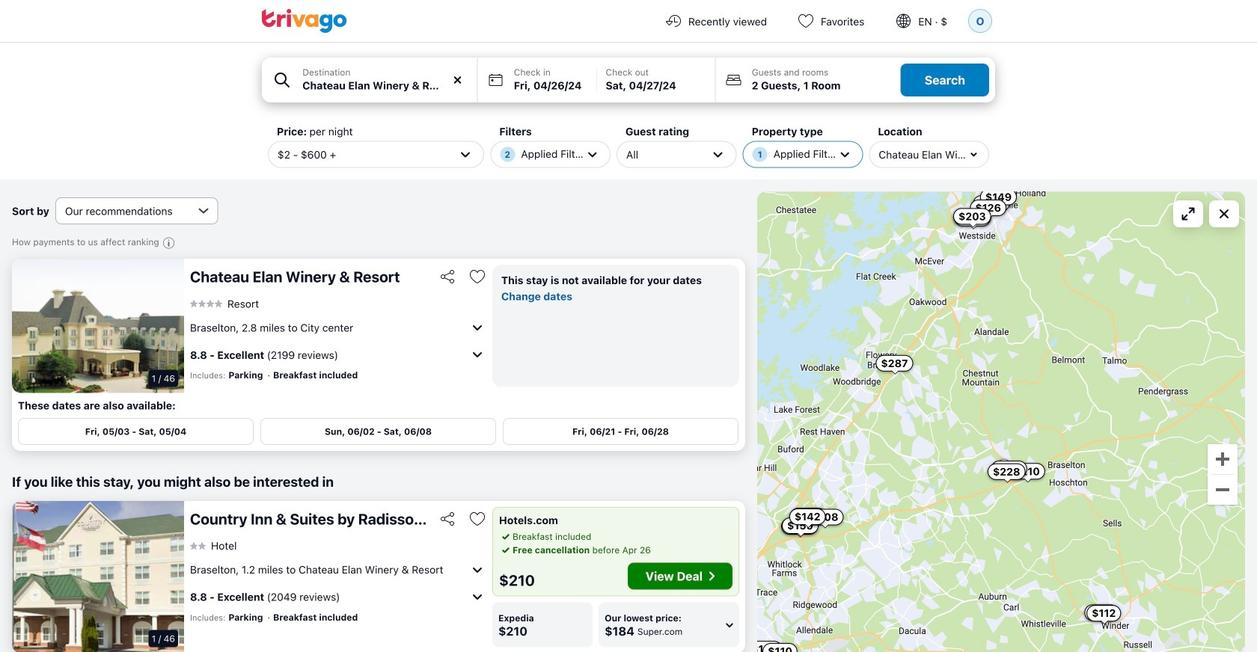 Task type: vqa. For each thing, say whether or not it's contained in the screenshot.
Where To? search field
yes



Task type: locate. For each thing, give the bounding box(es) containing it.
trivago logo image
[[262, 9, 347, 33]]

clear image
[[451, 73, 464, 87]]

None field
[[262, 58, 477, 103]]



Task type: describe. For each thing, give the bounding box(es) containing it.
chateau elan winery & resort, (braselton, usa) image
[[12, 259, 184, 393]]

Where to? search field
[[302, 78, 468, 94]]

map region
[[757, 192, 1245, 653]]

country inn & suites by radisson, braselton, ga, (braselton, usa) image
[[12, 501, 184, 653]]



